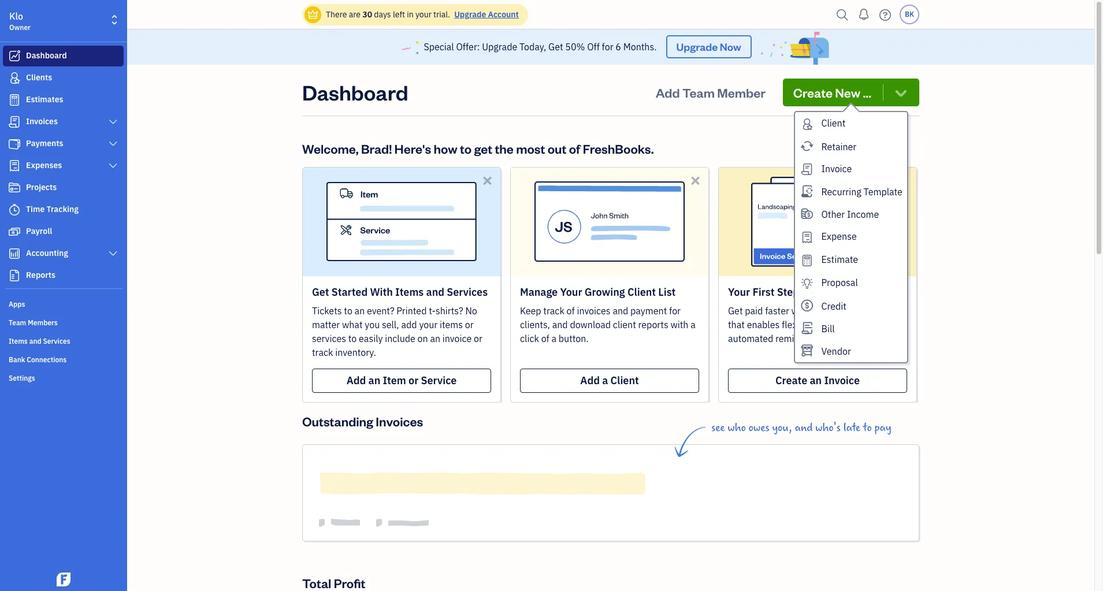 Task type: locate. For each thing, give the bounding box(es) containing it.
days
[[374, 9, 391, 20]]

for down list
[[670, 305, 681, 317]]

a left button.
[[552, 333, 557, 344]]

tickets
[[312, 305, 342, 317]]

1 horizontal spatial payment
[[815, 319, 852, 331]]

dismiss image
[[481, 174, 494, 187]]

the
[[495, 140, 514, 157]]

1 vertical spatial team
[[9, 319, 26, 327]]

0 vertical spatial track
[[544, 305, 565, 317]]

an
[[355, 305, 365, 317], [812, 305, 822, 317], [430, 333, 441, 344], [369, 374, 381, 387], [810, 374, 822, 387]]

your up "paid" on the bottom right of the page
[[729, 285, 751, 299]]

add inside button
[[656, 84, 680, 100]]

1 horizontal spatial for
[[670, 305, 681, 317]]

dismiss image for your first step toward getting paid
[[897, 174, 911, 187]]

retainer
[[822, 141, 857, 152]]

1 vertical spatial items
[[9, 337, 28, 346]]

0 horizontal spatial your
[[561, 285, 583, 299]]

bank connections link
[[3, 351, 124, 368]]

expense image
[[8, 160, 21, 172]]

tracking
[[47, 204, 79, 215]]

total
[[302, 575, 332, 591]]

started
[[332, 285, 368, 299]]

2 dismiss image from the left
[[897, 174, 911, 187]]

0 vertical spatial client
[[822, 117, 846, 129]]

2 vertical spatial get
[[729, 305, 743, 317]]

invoice image
[[8, 116, 21, 128]]

track right keep on the left bottom
[[544, 305, 565, 317]]

1 horizontal spatial your
[[729, 285, 751, 299]]

new
[[836, 84, 861, 100]]

template
[[856, 305, 893, 317]]

special
[[424, 41, 454, 53]]

your inside tickets to an event? printed t-shirts? no matter what you sell, add your items or services to easily include on an invoice or track inventory.
[[419, 319, 438, 331]]

chevron large down image inside expenses link
[[108, 161, 119, 171]]

proposal button
[[796, 272, 908, 295]]

of right click
[[542, 333, 550, 344]]

step
[[777, 285, 800, 299]]

in
[[407, 9, 414, 20]]

growing
[[585, 285, 625, 299]]

or
[[465, 319, 474, 331], [474, 333, 483, 344], [409, 374, 419, 387]]

1 horizontal spatial track
[[544, 305, 565, 317]]

of left 'invoices'
[[567, 305, 575, 317]]

get for get paid faster with an invoice template that enables flexible payment options and automated reminders—and looks great.
[[729, 305, 743, 317]]

2 your from the left
[[729, 285, 751, 299]]

bank connections
[[9, 356, 67, 364]]

a right reports at right bottom
[[691, 319, 696, 331]]

invoices
[[577, 305, 611, 317]]

for left 6
[[602, 41, 614, 53]]

4 chevron large down image from the top
[[108, 249, 119, 258]]

items inside 'items and services' link
[[9, 337, 28, 346]]

1 horizontal spatial invoice
[[824, 305, 854, 317]]

see who owes you, and who's late to pay
[[712, 421, 892, 435]]

1 vertical spatial your
[[419, 319, 438, 331]]

profit
[[334, 575, 366, 591]]

invoices up payments
[[26, 116, 58, 127]]

create inside dropdown button
[[794, 84, 833, 100]]

0 vertical spatial items
[[396, 285, 424, 299]]

client left list
[[628, 285, 656, 299]]

2 horizontal spatial a
[[691, 319, 696, 331]]

0 horizontal spatial track
[[312, 347, 333, 358]]

chevron large down image up projects link
[[108, 161, 119, 171]]

0 vertical spatial payment
[[631, 305, 667, 317]]

0 horizontal spatial services
[[43, 337, 70, 346]]

0 vertical spatial for
[[602, 41, 614, 53]]

chevron large down image up expenses link
[[108, 139, 119, 149]]

client button
[[796, 112, 908, 135]]

0 vertical spatial dashboard
[[26, 50, 67, 61]]

of
[[569, 140, 581, 157], [567, 305, 575, 317], [542, 333, 550, 344]]

create down reminders—and
[[776, 374, 808, 387]]

there are 30 days left in your trial. upgrade account
[[326, 9, 519, 20]]

there
[[326, 9, 347, 20]]

1 horizontal spatial dismiss image
[[897, 174, 911, 187]]

0 vertical spatial invoice
[[824, 305, 854, 317]]

money image
[[8, 226, 21, 238]]

…
[[864, 84, 872, 100]]

get up "tickets"
[[312, 285, 329, 299]]

payment down credit
[[815, 319, 852, 331]]

items up printed
[[396, 285, 424, 299]]

items up bank
[[9, 337, 28, 346]]

0 vertical spatial invoice
[[822, 163, 853, 174]]

add down the 'months.'
[[656, 84, 680, 100]]

items and services link
[[3, 332, 124, 350]]

recurring template button
[[796, 181, 908, 203]]

payment
[[631, 305, 667, 317], [815, 319, 852, 331]]

client up the retainer
[[822, 117, 846, 129]]

chevron large down image inside the payments link
[[108, 139, 119, 149]]

account
[[488, 9, 519, 20]]

see
[[712, 421, 725, 435]]

1 vertical spatial create
[[776, 374, 808, 387]]

0 horizontal spatial dismiss image
[[689, 174, 703, 187]]

upgrade left now
[[677, 40, 718, 53]]

get
[[549, 41, 564, 53], [312, 285, 329, 299], [729, 305, 743, 317]]

on
[[418, 333, 428, 344]]

upgrade now link
[[666, 35, 752, 59]]

and down team members
[[29, 337, 41, 346]]

1 horizontal spatial add
[[581, 374, 600, 387]]

apps
[[9, 300, 25, 309]]

invoice inside get paid faster with an invoice template that enables flexible payment options and automated reminders—and looks great.
[[824, 305, 854, 317]]

client down client
[[611, 374, 639, 387]]

invoice down vendor
[[825, 374, 860, 387]]

bill button
[[796, 318, 908, 340]]

first
[[753, 285, 775, 299]]

0 vertical spatial with
[[792, 305, 810, 317]]

get left 50%
[[549, 41, 564, 53]]

0 horizontal spatial payment
[[631, 305, 667, 317]]

and up great.
[[887, 319, 902, 331]]

0 horizontal spatial invoices
[[26, 116, 58, 127]]

add
[[656, 84, 680, 100], [347, 374, 366, 387], [581, 374, 600, 387]]

what
[[342, 319, 363, 331]]

looks
[[843, 333, 865, 344]]

chevron large down image for expenses
[[108, 161, 119, 171]]

add down inventory.
[[347, 374, 366, 387]]

0 vertical spatial team
[[683, 84, 715, 100]]

upgrade
[[455, 9, 486, 20], [677, 40, 718, 53], [482, 41, 518, 53]]

project image
[[8, 182, 21, 194]]

1 vertical spatial invoice
[[825, 374, 860, 387]]

add
[[402, 319, 417, 331]]

time tracking link
[[3, 199, 124, 220]]

1 vertical spatial dashboard
[[302, 78, 409, 106]]

owner
[[9, 23, 31, 32]]

add team member
[[656, 84, 766, 100]]

1 vertical spatial track
[[312, 347, 333, 358]]

2 vertical spatial of
[[542, 333, 550, 344]]

special offer: upgrade today, get 50% off for 6 months.
[[424, 41, 657, 53]]

to left get
[[460, 140, 472, 157]]

getting
[[840, 285, 876, 299]]

crown image
[[307, 8, 319, 21]]

1 horizontal spatial with
[[792, 305, 810, 317]]

invoices down add an item or service link
[[376, 413, 423, 429]]

0 vertical spatial create
[[794, 84, 833, 100]]

0 horizontal spatial add
[[347, 374, 366, 387]]

1 dismiss image from the left
[[689, 174, 703, 187]]

accounting
[[26, 248, 68, 258]]

and up button.
[[553, 319, 568, 331]]

track
[[544, 305, 565, 317], [312, 347, 333, 358]]

dashboard image
[[8, 50, 21, 62]]

offer:
[[456, 41, 480, 53]]

1 vertical spatial payment
[[815, 319, 852, 331]]

track inside tickets to an event? printed t-shirts? no matter what you sell, add your items or services to easily include on an invoice or track inventory.
[[312, 347, 333, 358]]

services up the no
[[447, 285, 488, 299]]

1 vertical spatial with
[[671, 319, 689, 331]]

1 chevron large down image from the top
[[108, 117, 119, 127]]

chevron large down image down estimates link
[[108, 117, 119, 127]]

chevron large down image inside invoices link
[[108, 117, 119, 127]]

an left item at bottom left
[[369, 374, 381, 387]]

klo
[[9, 10, 23, 22]]

1 horizontal spatial get
[[549, 41, 564, 53]]

estimates
[[26, 94, 63, 105]]

dashboard link
[[3, 46, 124, 66]]

0 vertical spatial your
[[416, 9, 432, 20]]

create
[[794, 84, 833, 100], [776, 374, 808, 387]]

invoices inside main element
[[26, 116, 58, 127]]

1 horizontal spatial team
[[683, 84, 715, 100]]

0 horizontal spatial team
[[9, 319, 26, 327]]

0 vertical spatial services
[[447, 285, 488, 299]]

paid
[[878, 285, 900, 299]]

add a client
[[581, 374, 639, 387]]

2 horizontal spatial get
[[729, 305, 743, 317]]

matter
[[312, 319, 340, 331]]

bk
[[905, 10, 915, 19]]

with right reports at right bottom
[[671, 319, 689, 331]]

add down button.
[[581, 374, 600, 387]]

recurring template
[[822, 186, 903, 198]]

0 horizontal spatial items
[[9, 337, 28, 346]]

freshbooks image
[[54, 573, 73, 587]]

1 vertical spatial invoice
[[443, 333, 472, 344]]

your right in on the top of the page
[[416, 9, 432, 20]]

payment inside keep track of invoices and payment for clients, and download client reports with a click of a button.
[[631, 305, 667, 317]]

0 horizontal spatial invoice
[[443, 333, 472, 344]]

get up that
[[729, 305, 743, 317]]

0 horizontal spatial dashboard
[[26, 50, 67, 61]]

2 vertical spatial a
[[603, 374, 608, 387]]

1 vertical spatial invoices
[[376, 413, 423, 429]]

create an invoice link
[[729, 369, 908, 393]]

3 chevron large down image from the top
[[108, 161, 119, 171]]

client
[[822, 117, 846, 129], [628, 285, 656, 299], [611, 374, 639, 387]]

dismiss image
[[689, 174, 703, 187], [897, 174, 911, 187]]

to
[[460, 140, 472, 157], [344, 305, 353, 317], [349, 333, 357, 344], [864, 421, 872, 435]]

here's
[[395, 140, 431, 157]]

0 vertical spatial invoices
[[26, 116, 58, 127]]

get paid faster with an invoice template that enables flexible payment options and automated reminders—and looks great.
[[729, 305, 902, 344]]

0 vertical spatial of
[[569, 140, 581, 157]]

team left member at the right top of the page
[[683, 84, 715, 100]]

chevron large down image down the payroll link
[[108, 249, 119, 258]]

1 vertical spatial client
[[628, 285, 656, 299]]

payment image
[[8, 138, 21, 150]]

create new …
[[794, 84, 872, 100]]

invoice inside tickets to an event? printed t-shirts? no matter what you sell, add your items or services to easily include on an invoice or track inventory.
[[443, 333, 472, 344]]

client inside "button"
[[822, 117, 846, 129]]

services up bank connections link
[[43, 337, 70, 346]]

tickets to an event? printed t-shirts? no matter what you sell, add your items or services to easily include on an invoice or track inventory.
[[312, 305, 483, 358]]

an up what
[[355, 305, 365, 317]]

template
[[864, 186, 903, 198]]

payment up reports at right bottom
[[631, 305, 667, 317]]

with up flexible
[[792, 305, 810, 317]]

add for add team member
[[656, 84, 680, 100]]

invoice up bill
[[824, 305, 854, 317]]

your up 'invoices'
[[561, 285, 583, 299]]

and inside get paid faster with an invoice template that enables flexible payment options and automated reminders—and looks great.
[[887, 319, 902, 331]]

track down services
[[312, 347, 333, 358]]

late
[[844, 421, 861, 435]]

owes
[[749, 421, 770, 435]]

welcome,
[[302, 140, 359, 157]]

2 horizontal spatial add
[[656, 84, 680, 100]]

1 vertical spatial services
[[43, 337, 70, 346]]

invoice down the retainer
[[822, 163, 853, 174]]

0 horizontal spatial get
[[312, 285, 329, 299]]

items
[[440, 319, 463, 331]]

get inside get paid faster with an invoice template that enables flexible payment options and automated reminders—and looks great.
[[729, 305, 743, 317]]

team inside main element
[[9, 319, 26, 327]]

chevron large down image
[[108, 117, 119, 127], [108, 139, 119, 149], [108, 161, 119, 171], [108, 249, 119, 258]]

who's
[[816, 421, 841, 435]]

1 horizontal spatial a
[[603, 374, 608, 387]]

2 vertical spatial or
[[409, 374, 419, 387]]

clients
[[26, 72, 52, 83]]

payroll
[[26, 226, 52, 236]]

2 chevron large down image from the top
[[108, 139, 119, 149]]

invoice down items at the left bottom of the page
[[443, 333, 472, 344]]

1 vertical spatial get
[[312, 285, 329, 299]]

team down apps
[[9, 319, 26, 327]]

a down keep track of invoices and payment for clients, and download client reports with a click of a button.
[[603, 374, 608, 387]]

clients,
[[520, 319, 550, 331]]

1 horizontal spatial services
[[447, 285, 488, 299]]

1 vertical spatial for
[[670, 305, 681, 317]]

your down t-
[[419, 319, 438, 331]]

chevrondown image
[[894, 84, 910, 100]]

invoices
[[26, 116, 58, 127], [376, 413, 423, 429]]

get for get started with items and services
[[312, 285, 329, 299]]

1 vertical spatial a
[[552, 333, 557, 344]]

create left new
[[794, 84, 833, 100]]

team members
[[9, 319, 58, 327]]

get started with items and services
[[312, 285, 488, 299]]

team inside button
[[683, 84, 715, 100]]

click
[[520, 333, 539, 344]]

clients link
[[3, 68, 124, 88]]

of right out
[[569, 140, 581, 157]]

0 horizontal spatial with
[[671, 319, 689, 331]]

get
[[474, 140, 493, 157]]

pay
[[875, 421, 892, 435]]

an down toward
[[812, 305, 822, 317]]

client image
[[8, 72, 21, 84]]

and inside main element
[[29, 337, 41, 346]]



Task type: vqa. For each thing, say whether or not it's contained in the screenshot.


Task type: describe. For each thing, give the bounding box(es) containing it.
how
[[434, 140, 458, 157]]

keep track of invoices and payment for clients, and download client reports with a click of a button.
[[520, 305, 696, 344]]

services inside main element
[[43, 337, 70, 346]]

and right you,
[[795, 421, 813, 435]]

1 vertical spatial or
[[474, 333, 483, 344]]

0 vertical spatial get
[[549, 41, 564, 53]]

to up what
[[344, 305, 353, 317]]

member
[[718, 84, 766, 100]]

track inside keep track of invoices and payment for clients, and download client reports with a click of a button.
[[544, 305, 565, 317]]

paid
[[745, 305, 763, 317]]

credit
[[822, 301, 847, 312]]

an inside get paid faster with an invoice template that enables flexible payment options and automated reminders—and looks great.
[[812, 305, 822, 317]]

expenses link
[[3, 156, 124, 176]]

for inside keep track of invoices and payment for clients, and download client reports with a click of a button.
[[670, 305, 681, 317]]

and up client
[[613, 305, 629, 317]]

brad!
[[361, 140, 392, 157]]

now
[[720, 40, 742, 53]]

invoices link
[[3, 112, 124, 132]]

retainer button
[[796, 135, 908, 158]]

no
[[466, 305, 477, 317]]

manage your growing client list
[[520, 285, 676, 299]]

trial.
[[434, 9, 450, 20]]

proposal
[[822, 277, 859, 289]]

service
[[421, 374, 457, 387]]

services
[[312, 333, 346, 344]]

to left pay
[[864, 421, 872, 435]]

item
[[383, 374, 406, 387]]

report image
[[8, 270, 21, 282]]

months.
[[624, 41, 657, 53]]

reports
[[26, 270, 55, 280]]

settings link
[[3, 369, 124, 387]]

time tracking
[[26, 204, 79, 215]]

create an invoice
[[776, 374, 860, 387]]

a inside add a client link
[[603, 374, 608, 387]]

to down what
[[349, 333, 357, 344]]

reports link
[[3, 265, 124, 286]]

an down vendor
[[810, 374, 822, 387]]

add team member button
[[646, 78, 776, 106]]

enables
[[747, 319, 780, 331]]

t-
[[429, 305, 436, 317]]

projects
[[26, 182, 57, 193]]

timer image
[[8, 204, 21, 216]]

add a client link
[[520, 369, 700, 393]]

upgrade right trial. at the left
[[455, 9, 486, 20]]

most
[[516, 140, 546, 157]]

1 horizontal spatial dashboard
[[302, 78, 409, 106]]

invoice inside button
[[822, 163, 853, 174]]

2 vertical spatial client
[[611, 374, 639, 387]]

dismiss image for manage your growing client list
[[689, 174, 703, 187]]

1 your from the left
[[561, 285, 583, 299]]

left
[[393, 9, 405, 20]]

add for add an item or service
[[347, 374, 366, 387]]

expense
[[822, 231, 857, 243]]

6
[[616, 41, 622, 53]]

add an item or service
[[347, 374, 457, 387]]

1 horizontal spatial invoices
[[376, 413, 423, 429]]

main element
[[0, 0, 156, 592]]

chevron large down image for invoices
[[108, 117, 119, 127]]

expense button
[[796, 226, 908, 249]]

dashboard inside "link"
[[26, 50, 67, 61]]

30
[[363, 9, 372, 20]]

automated
[[729, 333, 774, 344]]

items and services
[[9, 337, 70, 346]]

other income button
[[796, 203, 908, 226]]

button.
[[559, 333, 589, 344]]

upgrade account link
[[452, 9, 519, 20]]

with inside get paid faster with an invoice template that enables flexible payment options and automated reminders—and looks great.
[[792, 305, 810, 317]]

printed
[[397, 305, 427, 317]]

notifications image
[[855, 3, 874, 26]]

freshbooks.
[[583, 140, 654, 157]]

create for create new …
[[794, 84, 833, 100]]

flexible
[[782, 319, 813, 331]]

total profit
[[302, 575, 366, 591]]

search image
[[834, 6, 852, 23]]

0 horizontal spatial for
[[602, 41, 614, 53]]

0 vertical spatial or
[[465, 319, 474, 331]]

you
[[365, 319, 380, 331]]

vendor
[[822, 346, 852, 357]]

an right on
[[430, 333, 441, 344]]

list
[[659, 285, 676, 299]]

other income
[[822, 209, 880, 221]]

and up t-
[[426, 285, 445, 299]]

expenses
[[26, 160, 62, 171]]

include
[[385, 333, 416, 344]]

estimate button
[[796, 249, 908, 272]]

great.
[[868, 333, 892, 344]]

your first step toward getting paid
[[729, 285, 900, 299]]

income
[[848, 209, 880, 221]]

apps link
[[3, 295, 124, 313]]

add for add a client
[[581, 374, 600, 387]]

credit button
[[796, 295, 908, 318]]

faster
[[766, 305, 790, 317]]

toward
[[802, 285, 838, 299]]

1 vertical spatial of
[[567, 305, 575, 317]]

chart image
[[8, 248, 21, 260]]

bank
[[9, 356, 25, 364]]

that
[[729, 319, 745, 331]]

bill
[[822, 323, 835, 335]]

0 vertical spatial a
[[691, 319, 696, 331]]

estimate image
[[8, 94, 21, 106]]

upgrade right offer:
[[482, 41, 518, 53]]

create for create an invoice
[[776, 374, 808, 387]]

chevron large down image for payments
[[108, 139, 119, 149]]

client
[[613, 319, 636, 331]]

go to help image
[[877, 6, 895, 23]]

vendor button
[[796, 340, 908, 363]]

payment inside get paid faster with an invoice template that enables flexible payment options and automated reminders—and looks great.
[[815, 319, 852, 331]]

1 horizontal spatial items
[[396, 285, 424, 299]]

today,
[[520, 41, 547, 53]]

chevron large down image for accounting
[[108, 249, 119, 258]]

keep
[[520, 305, 542, 317]]

upgrade inside upgrade now link
[[677, 40, 718, 53]]

outstanding
[[302, 413, 374, 429]]

are
[[349, 9, 361, 20]]

with inside keep track of invoices and payment for clients, and download client reports with a click of a button.
[[671, 319, 689, 331]]

upgrade now
[[677, 40, 742, 53]]

0 horizontal spatial a
[[552, 333, 557, 344]]

bk button
[[900, 5, 920, 24]]



